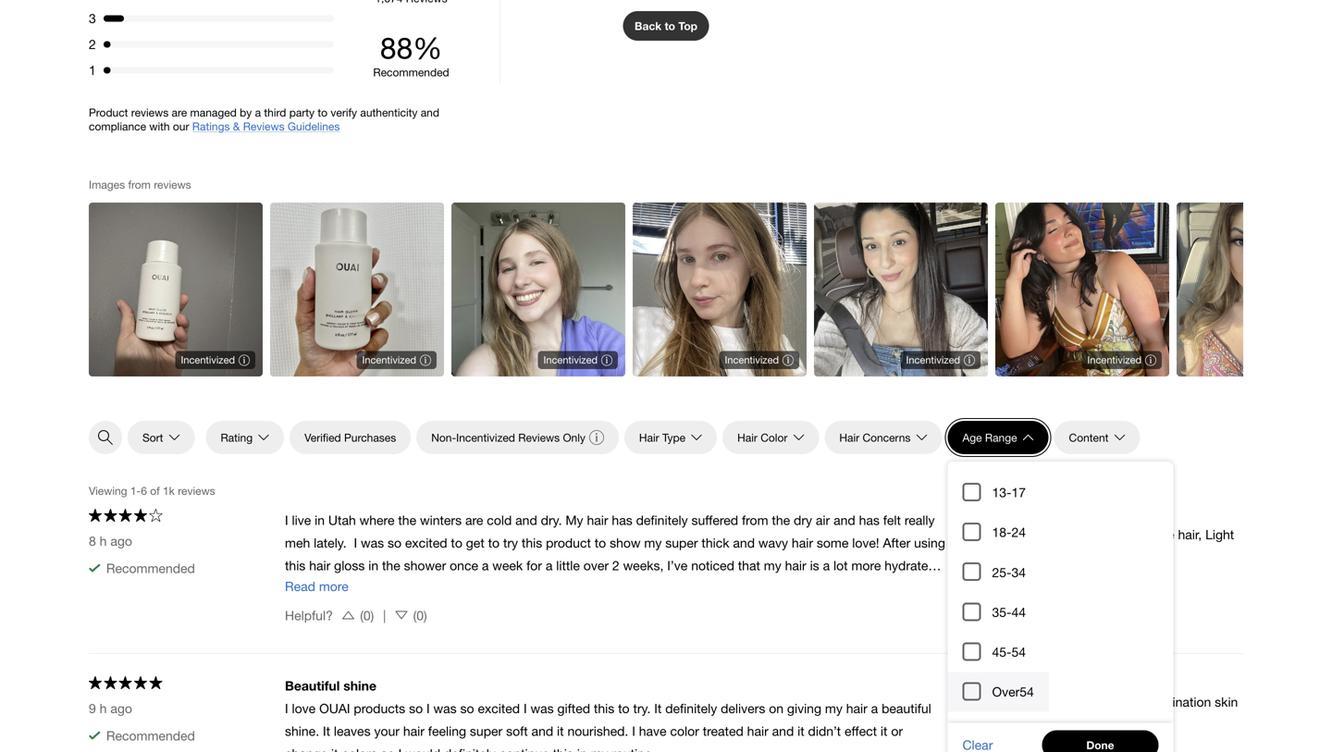 Task type: describe. For each thing, give the bounding box(es) containing it.
done button
[[1043, 731, 1159, 752]]

to left get
[[451, 535, 463, 550]]

shower
[[404, 558, 446, 573]]

this right continue on the left bottom
[[553, 746, 574, 752]]

treated
[[703, 724, 744, 739]]

love
[[292, 701, 316, 716]]

super inside beautiful shine i love ouai products so i was so excited i was gifted this to try. it definitely delivers on giving my hair a beautiful shine. it leaves your hair feeling super soft and it nourished. i have color treated hair and it didn't effect it or change it colors so i would definitely continue this in my routine.
[[470, 724, 503, 739]]

our
[[173, 120, 189, 133]]

i left love
[[285, 701, 288, 716]]

reviews for guidelines
[[243, 120, 285, 133]]

would inside i live in utah where the winters are cold and dry. my hair has definitely suffered from the dry air and has felt really meh lately.  i was so excited to get to try this product to show my super thick and wavy hair some love! after using this hair gloss in the shower once a week for a little over 2 weeks, i've noticed that my hair is a lot more hydrated and shiny, and a lot less frizzy. it looks especially smooth after dried and styled! i would definitely follow the directions for the amount of product to use though— i think i used way too much the first time and my hair felt weighed down and a little greasy. less is more with this one!
[[754, 581, 789, 596]]

i left think at the left of the page
[[594, 603, 597, 619]]

a inside 'product reviews are managed by a third party to verify authenticity and compliance with our'
[[255, 106, 261, 119]]

shiny,
[[311, 581, 343, 596]]

dry
[[1122, 543, 1142, 559]]

non-incentivized reviews only
[[432, 431, 586, 444]]

my up the didn't
[[825, 701, 843, 716]]

25-34
[[993, 565, 1026, 580]]

definitely down feeling
[[444, 746, 496, 752]]

and right the soft
[[532, 724, 554, 739]]

it down the 'giving'
[[798, 724, 805, 739]]

love!
[[853, 535, 880, 550]]

a right once
[[482, 558, 489, 573]]

2 horizontal spatial more
[[852, 558, 881, 573]]

it left colors
[[331, 746, 338, 752]]

hair right your
[[403, 724, 425, 739]]

1 horizontal spatial little
[[556, 558, 580, 573]]

managed
[[190, 106, 237, 119]]

images
[[89, 178, 125, 191]]

it inside i live in utah where the winters are cold and dry. my hair has definitely suffered from the dry air and has felt really meh lately.  i was so excited to get to try this product to show my super thick and wavy hair some love! after using this hair gloss in the shower once a week for a little over 2 weeks, i've noticed that my hair is a lot more hydrated and shiny, and a lot less frizzy. it looks especially smooth after dried and styled! i would definitely follow the directions for the amount of product to use though— i think i used way too much the first time and my hair felt weighed down and a little greasy. less is more with this one!
[[464, 581, 471, 596]]

authenticity
[[360, 106, 418, 119]]

incentivized inside button
[[456, 431, 515, 444]]

a up especially on the bottom of page
[[546, 558, 553, 573]]

h for 8
[[100, 533, 107, 549]]

show
[[610, 535, 641, 550]]

my up weeks,
[[645, 535, 662, 550]]

utah
[[328, 513, 356, 528]]

frizzy.
[[427, 581, 460, 596]]

24
[[1012, 525, 1026, 540]]

live
[[292, 513, 311, 528]]

hair for hair color
[[738, 431, 758, 444]]

1 horizontal spatial was
[[434, 701, 457, 716]]

2 horizontal spatial was
[[531, 701, 554, 716]]

h for 9
[[100, 701, 107, 716]]

my down wavy
[[764, 558, 782, 573]]

i up feeling
[[427, 701, 430, 716]]

6
[[141, 484, 147, 497]]

content
[[1069, 431, 1109, 444]]

hair concerns
[[840, 431, 911, 444]]

way
[[671, 603, 695, 619]]

greasy.
[[437, 626, 478, 641]]

the right where
[[398, 513, 417, 528]]

my down follow
[[858, 603, 876, 619]]

verified
[[305, 431, 341, 444]]

products
[[354, 701, 406, 716]]

ago for 9 h ago
[[110, 701, 132, 716]]

gloss
[[334, 558, 365, 573]]

0 vertical spatial for
[[527, 558, 542, 573]]

hair color
[[738, 431, 788, 444]]

i've
[[668, 558, 688, 573]]

0 vertical spatial is
[[810, 558, 820, 573]]

weeks,
[[623, 558, 664, 573]]

2 horizontal spatial skin
[[1215, 695, 1239, 710]]

follow
[[848, 581, 882, 596]]

a inside beautiful shine i love ouai products so i was so excited i was gifted this to try. it definitely delivers on giving my hair a beautiful shine. it leaves your hair feeling super soft and it nourished. i have color treated hair and it didn't effect it or change it colors so i would definitely continue this in my routine.
[[872, 701, 878, 716]]

brown
[[1062, 695, 1100, 710]]

from inside i live in utah where the winters are cold and dry. my hair has definitely suffered from the dry air and has felt really meh lately.  i was so excited to get to try this product to show my super thick and wavy hair some love! after using this hair gloss in the shower once a week for a little over 2 weeks, i've noticed that my hair is a lot more hydrated and shiny, and a lot less frizzy. it looks especially smooth after dried and styled! i would definitely follow the directions for the amount of product to use though— i think i used way too much the first time and my hair felt weighed down and a little greasy. less is more with this one!
[[742, 513, 769, 528]]

once
[[450, 558, 478, 573]]

so inside i live in utah where the winters are cold and dry. my hair has definitely suffered from the dry air and has felt really meh lately.  i was so excited to get to try this product to show my super thick and wavy hair some love! after using this hair gloss in the shower once a week for a little over 2 weeks, i've noticed that my hair is a lot more hydrated and shiny, and a lot less frizzy. it looks especially smooth after dried and styled! i would definitely follow the directions for the amount of product to use though— i think i used way too much the first time and my hair felt weighed down and a little greasy. less is more with this one!
[[388, 535, 402, 550]]

gifted
[[558, 701, 591, 716]]

a down some
[[823, 558, 830, 573]]

i live in utah where the winters are cold and dry. my hair has definitely suffered from the dry air and has felt really meh lately.  i was so excited to get to try this product to show my super thick and wavy hair some love! after using this hair gloss in the shower once a week for a little over 2 weeks, i've noticed that my hair is a lot more hydrated and shiny, and a lot less frizzy. it looks especially smooth after dried and styled! i would definitely follow the directions for the amount of product to use though— i think i used way too much the first time and my hair felt weighed down and a little greasy. less is more with this one!
[[285, 513, 949, 641]]

suffered
[[692, 513, 739, 528]]

product reviews are managed by a third party to verify authenticity and compliance with our
[[89, 106, 443, 133]]

i down that
[[747, 581, 750, 596]]

8 h ago
[[89, 533, 132, 549]]

one!
[[610, 626, 635, 641]]

brown eyes, combination skin
[[1062, 695, 1239, 710]]

(0) for 2nd (0) button from the right
[[360, 608, 374, 623]]

some
[[817, 535, 849, 550]]

0 vertical spatial felt
[[884, 513, 901, 528]]

definitely up color at the bottom right of page
[[666, 701, 717, 716]]

with inside 'product reviews are managed by a third party to verify authenticity and compliance with our'
[[149, 120, 170, 133]]

my
[[566, 513, 584, 528]]

hair for hair type
[[639, 431, 660, 444]]

reviews for only
[[519, 431, 560, 444]]

especially
[[509, 581, 566, 596]]

incentivized for fourth the 'incentivized' 'button' from right
[[544, 354, 598, 366]]

1 vertical spatial product
[[449, 603, 494, 619]]

hair down delivers
[[748, 724, 769, 739]]

hair up read more
[[309, 558, 331, 573]]

excited inside i live in utah where the winters are cold and dry. my hair has definitely suffered from the dry air and has felt really meh lately.  i was so excited to get to try this product to show my super thick and wavy hair some love! after using this hair gloss in the shower once a week for a little over 2 weeks, i've noticed that my hair is a lot more hydrated and shiny, and a lot less frizzy. it looks especially smooth after dried and styled! i would definitely follow the directions for the amount of product to use though— i think i used way too much the first time and my hair felt weighed down and a little greasy. less is more with this one!
[[405, 535, 448, 550]]

hair down dry
[[792, 535, 814, 550]]

hydrated
[[885, 558, 936, 573]]

1 (0) button from the left
[[333, 598, 383, 633]]

directions
[[285, 603, 342, 619]]

a down amount
[[399, 626, 406, 641]]

so down your
[[381, 746, 395, 752]]

to up over
[[595, 535, 606, 550]]

ago for 8 h ago
[[110, 533, 132, 549]]

rating
[[221, 431, 253, 444]]

2
[[613, 558, 620, 573]]

i up the soft
[[524, 701, 527, 716]]

shine.
[[285, 724, 319, 739]]

(0) for 2nd (0) button from left
[[413, 608, 427, 623]]

1 horizontal spatial skin
[[1146, 543, 1169, 559]]

2 has from the left
[[859, 513, 880, 528]]

0 horizontal spatial skin
[[1062, 543, 1086, 559]]

i up routine.
[[632, 724, 636, 739]]

get
[[466, 535, 485, 550]]

reviews inside 'product reviews are managed by a third party to verify authenticity and compliance with our'
[[131, 106, 169, 119]]

the left first
[[757, 603, 775, 619]]

super inside i live in utah where the winters are cold and dry. my hair has definitely suffered from the dry air and has felt really meh lately.  i was so excited to get to try this product to show my super thick and wavy hair some love! after using this hair gloss in the shower once a week for a little over 2 weeks, i've noticed that my hair is a lot more hydrated and shiny, and a lot less frizzy. it looks especially smooth after dried and styled! i would definitely follow the directions for the amount of product to use though— i think i used way too much the first time and my hair felt weighed down and a little greasy. less is more with this one!
[[666, 535, 698, 550]]

on
[[769, 701, 784, 716]]

of inside i live in utah where the winters are cold and dry. my hair has definitely suffered from the dry air and has felt really meh lately.  i was so excited to get to try this product to show my super thick and wavy hair some love! after using this hair gloss in the shower once a week for a little over 2 weeks, i've noticed that my hair is a lot more hydrated and shiny, and a lot less frizzy. it looks especially smooth after dried and styled! i would definitely follow the directions for the amount of product to use though— i think i used way too much the first time and my hair felt weighed down and a little greasy. less is more with this one!
[[434, 603, 445, 619]]

color
[[670, 724, 700, 739]]

hair right my in the left bottom of the page
[[587, 513, 609, 528]]

incentivized for 1st the 'incentivized' 'button'
[[181, 354, 235, 366]]

and down |
[[373, 626, 395, 641]]

|
[[383, 608, 386, 623]]

i right think at the left of the page
[[633, 603, 636, 619]]

looks
[[475, 581, 506, 596]]

back to top button
[[623, 11, 709, 41]]

9
[[89, 701, 96, 716]]

non-incentivized reviews only button
[[417, 421, 619, 454]]

a left less
[[372, 581, 379, 596]]

this up 'nourished.'
[[594, 701, 615, 716]]

done
[[1087, 739, 1115, 752]]

0 horizontal spatial from
[[128, 178, 151, 191]]

back to top
[[635, 19, 698, 32]]

top
[[679, 19, 698, 32]]

1k
[[163, 484, 175, 497]]

beautiful
[[882, 701, 932, 716]]

and right time
[[833, 603, 854, 619]]

hair for hair concerns
[[840, 431, 860, 444]]

where
[[360, 513, 395, 528]]

0 vertical spatial recommended
[[373, 66, 449, 78]]

and down gloss in the bottom of the page
[[347, 581, 369, 596]]

to left try
[[488, 535, 500, 550]]

1 vertical spatial reviews
[[154, 178, 191, 191]]

range
[[986, 431, 1018, 444]]

incentivized up done
[[1068, 721, 1122, 733]]

i left the live at the bottom left of the page
[[285, 513, 288, 528]]

try.
[[633, 701, 651, 716]]

try
[[503, 535, 518, 550]]

verify
[[331, 106, 357, 119]]

compliance
[[89, 120, 146, 133]]

beautiful
[[285, 678, 340, 693]]

2 vertical spatial reviews
[[178, 484, 215, 497]]

hair concerns button
[[825, 421, 943, 454]]

green eyes, blonde hair, light skin tone, dry skin
[[1062, 527, 1238, 559]]

and down on
[[772, 724, 794, 739]]

&
[[233, 120, 240, 133]]

i up gloss in the bottom of the page
[[354, 535, 357, 550]]

routine.
[[612, 746, 656, 752]]

verified purchases button
[[290, 421, 411, 454]]

only
[[563, 431, 586, 444]]

and up directions
[[285, 581, 307, 596]]

and inside 'product reviews are managed by a third party to verify authenticity and compliance with our'
[[421, 106, 440, 119]]

dried
[[647, 581, 676, 596]]

34
[[1012, 565, 1026, 580]]

back
[[635, 19, 662, 32]]

1 horizontal spatial lot
[[834, 558, 848, 573]]

green
[[1062, 527, 1098, 542]]

so right products
[[409, 701, 423, 716]]

delivers
[[721, 701, 766, 716]]

it down gifted
[[557, 724, 564, 739]]



Task type: vqa. For each thing, say whether or not it's contained in the screenshot.
'501'
no



Task type: locate. For each thing, give the bounding box(es) containing it.
6 incentivized button from the left
[[996, 202, 1170, 376]]

to inside 'product reviews are managed by a third party to verify authenticity and compliance with our'
[[318, 106, 328, 119]]

incentivized up the only
[[544, 354, 598, 366]]

1 horizontal spatial excited
[[478, 701, 520, 716]]

down
[[338, 626, 370, 641]]

1 horizontal spatial has
[[859, 513, 880, 528]]

would up first
[[754, 581, 789, 596]]

1 vertical spatial are
[[465, 513, 483, 528]]

more inside button
[[319, 579, 349, 594]]

of down frizzy.
[[434, 603, 445, 619]]

1 horizontal spatial in
[[369, 558, 379, 573]]

0 horizontal spatial felt
[[884, 513, 901, 528]]

0 vertical spatial h
[[100, 533, 107, 549]]

1 horizontal spatial from
[[742, 513, 769, 528]]

2 horizontal spatial in
[[577, 746, 587, 752]]

hair inside the hair color "dropdown button"
[[738, 431, 758, 444]]

1 horizontal spatial of
[[434, 603, 445, 619]]

reviews down third
[[243, 120, 285, 133]]

party
[[289, 106, 315, 119]]

really
[[905, 513, 935, 528]]

0 horizontal spatial reviews
[[243, 120, 285, 133]]

little left over
[[556, 558, 580, 573]]

change
[[285, 746, 328, 752]]

0 vertical spatial reviews
[[131, 106, 169, 119]]

18-
[[993, 525, 1012, 540]]

hair left type
[[639, 431, 660, 444]]

reviews down our
[[154, 178, 191, 191]]

0 horizontal spatial lot
[[383, 581, 397, 596]]

3 hair from the left
[[840, 431, 860, 444]]

reviews left the only
[[519, 431, 560, 444]]

0 vertical spatial it
[[464, 581, 471, 596]]

0 vertical spatial in
[[315, 513, 325, 528]]

1 vertical spatial recommended
[[106, 561, 195, 576]]

35-44
[[993, 605, 1026, 620]]

0 horizontal spatial product
[[449, 603, 494, 619]]

0 horizontal spatial with
[[149, 120, 170, 133]]

the
[[398, 513, 417, 528], [772, 513, 791, 528], [382, 558, 400, 573], [886, 581, 904, 596], [364, 603, 383, 619], [757, 603, 775, 619]]

1 horizontal spatial (0)
[[413, 608, 427, 623]]

little
[[556, 558, 580, 573], [409, 626, 433, 641]]

recommended for i live in utah where the winters are cold and dry. my hair has definitely suffered from the dry air and has felt really meh lately.  i was so excited to get to try this product to show my super thick and wavy hair some love! after using this hair gloss in the shower once a week for a little over 2 weeks, i've noticed that my hair is a lot more hydrated and shiny, and a lot less frizzy. it looks especially smooth after dried and styled! i would definitely follow the directions for the amount of product to use though— i think i used way too much the first time and my hair felt weighed down and a little greasy. less is more with this one!
[[106, 561, 195, 576]]

(0) left |
[[360, 608, 374, 623]]

1 horizontal spatial hair
[[738, 431, 758, 444]]

1 vertical spatial would
[[406, 746, 441, 752]]

1 vertical spatial lot
[[383, 581, 397, 596]]

0 horizontal spatial excited
[[405, 535, 448, 550]]

your
[[374, 724, 400, 739]]

0 horizontal spatial was
[[361, 535, 384, 550]]

1 horizontal spatial would
[[754, 581, 789, 596]]

0 vertical spatial super
[[666, 535, 698, 550]]

88% recommended
[[373, 30, 449, 78]]

wavy
[[759, 535, 789, 550]]

0 horizontal spatial hair
[[639, 431, 660, 444]]

incentivized up hair color
[[725, 354, 779, 366]]

eyes, for green
[[1101, 527, 1132, 542]]

and left dry. in the bottom left of the page
[[516, 513, 538, 528]]

of
[[150, 484, 160, 497], [434, 603, 445, 619]]

1 horizontal spatial for
[[527, 558, 542, 573]]

much
[[721, 603, 753, 619]]

eyes,
[[1101, 527, 1132, 542], [1104, 695, 1134, 710]]

have
[[639, 724, 667, 739]]

1 horizontal spatial is
[[810, 558, 820, 573]]

incentivized for 1st the 'incentivized' 'button' from right
[[1088, 354, 1142, 366]]

so
[[388, 535, 402, 550], [409, 701, 423, 716], [460, 701, 474, 716], [381, 746, 395, 752]]

though—
[[537, 603, 590, 619]]

incentivized for 4th the 'incentivized' 'button' from left
[[725, 354, 779, 366]]

0 horizontal spatial it
[[323, 724, 330, 739]]

incentivized button
[[89, 202, 263, 376], [270, 202, 444, 376], [452, 202, 626, 376], [633, 202, 807, 376], [814, 202, 988, 376], [996, 202, 1170, 376]]

excited up the soft
[[478, 701, 520, 716]]

2 vertical spatial in
[[577, 746, 587, 752]]

more down the use
[[525, 626, 555, 641]]

1 vertical spatial of
[[434, 603, 445, 619]]

0 vertical spatial little
[[556, 558, 580, 573]]

from
[[128, 178, 151, 191], [742, 513, 769, 528]]

0 horizontal spatial would
[[406, 746, 441, 752]]

88%
[[380, 30, 443, 65]]

1 (0) from the left
[[360, 608, 374, 623]]

hair
[[587, 513, 609, 528], [792, 535, 814, 550], [309, 558, 331, 573], [785, 558, 807, 573], [879, 603, 900, 619], [847, 701, 868, 716], [403, 724, 425, 739], [748, 724, 769, 739]]

to left top
[[665, 19, 676, 32]]

1 vertical spatial h
[[100, 701, 107, 716]]

colors
[[342, 746, 377, 752]]

35-
[[993, 605, 1012, 620]]

2 ago from the top
[[110, 701, 132, 716]]

has up show
[[612, 513, 633, 528]]

2 vertical spatial more
[[525, 626, 555, 641]]

with inside i live in utah where the winters are cold and dry. my hair has definitely suffered from the dry air and has felt really meh lately.  i was so excited to get to try this product to show my super thick and wavy hair some love! after using this hair gloss in the shower once a week for a little over 2 weeks, i've noticed that my hair is a lot more hydrated and shiny, and a lot less frizzy. it looks especially smooth after dried and styled! i would definitely follow the directions for the amount of product to use though— i think i used way too much the first time and my hair felt weighed down and a little greasy. less is more with this one!
[[558, 626, 582, 641]]

third
[[264, 106, 286, 119]]

1 hair from the left
[[639, 431, 660, 444]]

and right authenticity
[[421, 106, 440, 119]]

air
[[816, 513, 830, 528]]

i down your
[[399, 746, 402, 752]]

2 vertical spatial recommended
[[106, 728, 195, 743]]

felt down "hydrated"
[[904, 603, 922, 619]]

was left gifted
[[531, 701, 554, 716]]

over54
[[993, 685, 1035, 700]]

0 horizontal spatial in
[[315, 513, 325, 528]]

1 vertical spatial ago
[[110, 701, 132, 716]]

reviews
[[131, 106, 169, 119], [154, 178, 191, 191], [178, 484, 215, 497]]

less
[[481, 626, 508, 641]]

2 hair from the left
[[738, 431, 758, 444]]

over
[[584, 558, 609, 573]]

hair inside the "hair concerns" popup button
[[840, 431, 860, 444]]

(0) button down shiny,
[[333, 598, 383, 633]]

1 horizontal spatial it
[[464, 581, 471, 596]]

1 horizontal spatial (0) button
[[386, 598, 436, 633]]

1 horizontal spatial are
[[465, 513, 483, 528]]

it left looks
[[464, 581, 471, 596]]

hair inside hair type 'popup button'
[[639, 431, 660, 444]]

0 vertical spatial would
[[754, 581, 789, 596]]

1 horizontal spatial felt
[[904, 603, 922, 619]]

1 horizontal spatial product
[[546, 535, 591, 550]]

excited up shower
[[405, 535, 448, 550]]

0 horizontal spatial (0)
[[360, 608, 374, 623]]

would
[[754, 581, 789, 596], [406, 746, 441, 752]]

skin down green
[[1062, 543, 1086, 559]]

from right 'images'
[[128, 178, 151, 191]]

this right try
[[522, 535, 543, 550]]

0 horizontal spatial more
[[319, 579, 349, 594]]

effect
[[845, 724, 877, 739]]

1 incentivized button from the left
[[89, 202, 263, 376]]

0 vertical spatial lot
[[834, 558, 848, 573]]

nourished.
[[568, 724, 629, 739]]

product
[[89, 106, 128, 119]]

first
[[779, 603, 800, 619]]

content button
[[1055, 421, 1141, 454]]

rating button
[[206, 421, 284, 454]]

1 has from the left
[[612, 513, 633, 528]]

after
[[883, 535, 911, 550]]

and up that
[[733, 535, 755, 550]]

1 vertical spatial more
[[319, 579, 349, 594]]

would inside beautiful shine i love ouai products so i was so excited i was gifted this to try. it definitely delivers on giving my hair a beautiful shine. it leaves your hair feeling super soft and it nourished. i have color treated hair and it didn't effect it or change it colors so i would definitely continue this in my routine.
[[406, 746, 441, 752]]

beautiful shine i love ouai products so i was so excited i was gifted this to try. it definitely delivers on giving my hair a beautiful shine. it leaves your hair feeling super soft and it nourished. i have color treated hair and it didn't effect it or change it colors so i would definitely continue this in my routine.
[[285, 678, 935, 752]]

incentivized for 2nd the 'incentivized' 'button'
[[362, 354, 416, 366]]

has up love!
[[859, 513, 880, 528]]

to left the use
[[497, 603, 509, 619]]

1 ago from the top
[[110, 533, 132, 549]]

hair type
[[639, 431, 686, 444]]

2 horizontal spatial it
[[655, 701, 662, 716]]

0 vertical spatial excited
[[405, 535, 448, 550]]

age
[[963, 431, 982, 444]]

eyes, inside green eyes, blonde hair, light skin tone, dry skin
[[1101, 527, 1132, 542]]

it down ouai
[[323, 724, 330, 739]]

so up feeling
[[460, 701, 474, 716]]

my
[[645, 535, 662, 550], [764, 558, 782, 573], [858, 603, 876, 619], [825, 701, 843, 716], [591, 746, 609, 752]]

age range element
[[948, 462, 1174, 752]]

this up read
[[285, 558, 306, 573]]

incentivized up concerns
[[907, 354, 961, 366]]

ago down 5 stars element
[[110, 701, 132, 716]]

1 h from the top
[[100, 533, 107, 549]]

read more
[[285, 579, 349, 594]]

by
[[240, 106, 252, 119]]

1 vertical spatial from
[[742, 513, 769, 528]]

so down where
[[388, 535, 402, 550]]

product
[[546, 535, 591, 550], [449, 603, 494, 619]]

less
[[401, 581, 424, 596]]

1 vertical spatial little
[[409, 626, 433, 641]]

hair up effect
[[847, 701, 868, 716]]

ago down 4 stars element
[[110, 533, 132, 549]]

0 horizontal spatial super
[[470, 724, 503, 739]]

lot left less
[[383, 581, 397, 596]]

hair left concerns
[[840, 431, 860, 444]]

0 horizontal spatial has
[[612, 513, 633, 528]]

hair type button
[[625, 421, 717, 454]]

0 vertical spatial are
[[172, 106, 187, 119]]

0 vertical spatial with
[[149, 120, 170, 133]]

incentivized up content dropdown button
[[1088, 354, 1142, 366]]

recommended for beautiful shine
[[106, 728, 195, 743]]

recommended down 9 h ago
[[106, 728, 195, 743]]

the left dry
[[772, 513, 791, 528]]

3 incentivized button from the left
[[452, 202, 626, 376]]

0 vertical spatial from
[[128, 178, 151, 191]]

guidelines
[[288, 120, 340, 133]]

(0) button down less
[[386, 598, 436, 633]]

it right try.
[[655, 701, 662, 716]]

0 vertical spatial ago
[[110, 533, 132, 549]]

noticed
[[692, 558, 735, 573]]

1 horizontal spatial super
[[666, 535, 698, 550]]

incentivized up rating
[[181, 354, 235, 366]]

0 vertical spatial of
[[150, 484, 160, 497]]

1 horizontal spatial with
[[558, 626, 582, 641]]

in inside beautiful shine i love ouai products so i was so excited i was gifted this to try. it definitely delivers on giving my hair a beautiful shine. it leaves your hair feeling super soft and it nourished. i have color treated hair and it didn't effect it or change it colors so i would definitely continue this in my routine.
[[577, 746, 587, 752]]

for
[[527, 558, 542, 573], [345, 603, 361, 619]]

meh
[[285, 535, 310, 550]]

cold
[[487, 513, 512, 528]]

verified purchases
[[305, 431, 396, 444]]

dry.
[[541, 513, 562, 528]]

product down my in the left bottom of the page
[[546, 535, 591, 550]]

lot down some
[[834, 558, 848, 573]]

0 vertical spatial reviews
[[243, 120, 285, 133]]

of right '6'
[[150, 484, 160, 497]]

non-
[[432, 431, 456, 444]]

hair
[[639, 431, 660, 444], [738, 431, 758, 444], [840, 431, 860, 444]]

hair color button
[[723, 421, 819, 454]]

definitely up time
[[793, 581, 844, 596]]

with left our
[[149, 120, 170, 133]]

are up our
[[172, 106, 187, 119]]

1 vertical spatial is
[[512, 626, 521, 641]]

didn't
[[808, 724, 841, 739]]

hair down follow
[[879, 603, 900, 619]]

25-
[[993, 565, 1012, 580]]

skin down blonde
[[1146, 543, 1169, 559]]

the down "hydrated"
[[886, 581, 904, 596]]

1 vertical spatial excited
[[478, 701, 520, 716]]

5 incentivized button from the left
[[814, 202, 988, 376]]

2 (0) from the left
[[413, 608, 427, 623]]

8
[[89, 533, 96, 549]]

1 vertical spatial reviews
[[519, 431, 560, 444]]

1 vertical spatial it
[[655, 701, 662, 716]]

1 vertical spatial for
[[345, 603, 361, 619]]

are inside i live in utah where the winters are cold and dry. my hair has definitely suffered from the dry air and has felt really meh lately.  i was so excited to get to try this product to show my super thick and wavy hair some love! after using this hair gloss in the shower once a week for a little over 2 weeks, i've noticed that my hair is a lot more hydrated and shiny, and a lot less frizzy. it looks especially smooth after dried and styled! i would definitely follow the directions for the amount of product to use though— i think i used way too much the first time and my hair felt weighed down and a little greasy. less is more with this one!
[[465, 513, 483, 528]]

2 incentivized button from the left
[[270, 202, 444, 376]]

type
[[663, 431, 686, 444]]

from up wavy
[[742, 513, 769, 528]]

incentivized up the cold
[[456, 431, 515, 444]]

age range
[[963, 431, 1018, 444]]

2 (0) button from the left
[[386, 598, 436, 633]]

in right the live at the bottom left of the page
[[315, 513, 325, 528]]

1 horizontal spatial more
[[525, 626, 555, 641]]

felt up after
[[884, 513, 901, 528]]

definitely up show
[[636, 513, 688, 528]]

styled!
[[705, 581, 743, 596]]

0 horizontal spatial is
[[512, 626, 521, 641]]

eyes, right "brown"
[[1104, 695, 1134, 710]]

1 vertical spatial super
[[470, 724, 503, 739]]

the left shower
[[382, 558, 400, 573]]

was down where
[[361, 535, 384, 550]]

0 horizontal spatial (0) button
[[333, 598, 383, 633]]

1 vertical spatial in
[[369, 558, 379, 573]]

my down 'nourished.'
[[591, 746, 609, 752]]

2 horizontal spatial hair
[[840, 431, 860, 444]]

the left |
[[364, 603, 383, 619]]

color
[[761, 431, 788, 444]]

excited inside beautiful shine i love ouai products so i was so excited i was gifted this to try. it definitely delivers on giving my hair a beautiful shine. it leaves your hair feeling super soft and it nourished. i have color treated hair and it didn't effect it or change it colors so i would definitely continue this in my routine.
[[478, 701, 520, 716]]

more down gloss in the bottom of the page
[[319, 579, 349, 594]]

a right by
[[255, 106, 261, 119]]

is right less
[[512, 626, 521, 641]]

to inside beautiful shine i love ouai products so i was so excited i was gifted this to try. it definitely delivers on giving my hair a beautiful shine. it leaves your hair feeling super soft and it nourished. i have color treated hair and it didn't effect it or change it colors so i would definitely continue this in my routine.
[[618, 701, 630, 716]]

reviews up compliance
[[131, 106, 169, 119]]

reviews right 1k
[[178, 484, 215, 497]]

dry
[[794, 513, 813, 528]]

recommended
[[373, 66, 449, 78], [106, 561, 195, 576], [106, 728, 195, 743]]

a up effect
[[872, 701, 878, 716]]

5 stars element
[[89, 676, 162, 692]]

are inside 'product reviews are managed by a third party to verify authenticity and compliance with our'
[[172, 106, 187, 119]]

soft
[[506, 724, 528, 739]]

13-
[[993, 485, 1012, 500]]

shine
[[344, 678, 377, 693]]

and up the way
[[680, 581, 702, 596]]

viewing
[[89, 484, 127, 497]]

4 stars element
[[89, 509, 162, 525]]

hair down wavy
[[785, 558, 807, 573]]

would down feeling
[[406, 746, 441, 752]]

1 vertical spatial felt
[[904, 603, 922, 619]]

1 vertical spatial with
[[558, 626, 582, 641]]

4 incentivized button from the left
[[633, 202, 807, 376]]

0 vertical spatial more
[[852, 558, 881, 573]]

combination
[[1138, 695, 1212, 710]]

2 h from the top
[[100, 701, 107, 716]]

2 vertical spatial it
[[323, 724, 330, 739]]

concerns
[[863, 431, 911, 444]]

it left "or"
[[881, 724, 888, 739]]

this left one!
[[586, 626, 606, 641]]

ratings
[[192, 120, 230, 133]]

incentivized for 5th the 'incentivized' 'button'
[[907, 354, 961, 366]]

to left try.
[[618, 701, 630, 716]]

it
[[464, 581, 471, 596], [655, 701, 662, 716], [323, 724, 330, 739]]

1 vertical spatial eyes,
[[1104, 695, 1134, 710]]

was inside i live in utah where the winters are cold and dry. my hair has definitely suffered from the dry air and has felt really meh lately.  i was so excited to get to try this product to show my super thick and wavy hair some love! after using this hair gloss in the shower once a week for a little over 2 weeks, i've noticed that my hair is a lot more hydrated and shiny, and a lot less frizzy. it looks especially smooth after dried and styled! i would definitely follow the directions for the amount of product to use though— i think i used way too much the first time and my hair felt weighed down and a little greasy. less is more with this one!
[[361, 535, 384, 550]]

super left the soft
[[470, 724, 503, 739]]

week
[[493, 558, 523, 573]]

0 vertical spatial eyes,
[[1101, 527, 1132, 542]]

more down love!
[[852, 558, 881, 573]]

and right air
[[834, 513, 856, 528]]

continue
[[500, 746, 549, 752]]

eyes, for brown
[[1104, 695, 1134, 710]]

0 horizontal spatial little
[[409, 626, 433, 641]]

0 horizontal spatial for
[[345, 603, 361, 619]]

0 horizontal spatial are
[[172, 106, 187, 119]]

0 vertical spatial product
[[546, 535, 591, 550]]

was up feeling
[[434, 701, 457, 716]]

1 horizontal spatial reviews
[[519, 431, 560, 444]]

to up guidelines
[[318, 106, 328, 119]]

to inside button
[[665, 19, 676, 32]]

images from reviews
[[89, 178, 191, 191]]

45-54
[[993, 645, 1026, 660]]



